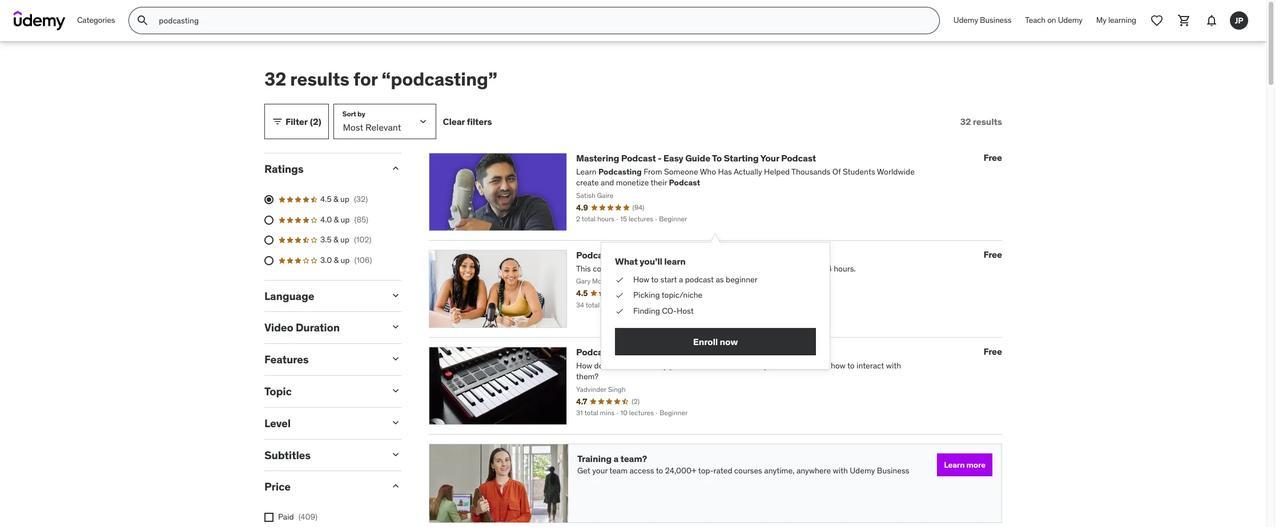 Task type: locate. For each thing, give the bounding box(es) containing it.
up
[[340, 194, 349, 205], [341, 215, 350, 225], [340, 235, 349, 245], [341, 255, 350, 266]]

satish gaire
[[576, 191, 613, 200]]

your down training
[[592, 466, 608, 476]]

0 vertical spatial a
[[679, 274, 683, 285]]

a right start
[[679, 274, 683, 285]]

to
[[651, 274, 658, 285], [656, 466, 663, 476]]

with left mpc
[[627, 347, 645, 358]]

has
[[718, 167, 732, 177]]

a inside training a team? get your team access to 24,000+ top-rated courses anytime, anywhere with udemy business
[[614, 454, 619, 465]]

small image
[[272, 116, 283, 128], [390, 163, 401, 174], [390, 354, 401, 365], [390, 417, 401, 429], [390, 449, 401, 461]]

0 horizontal spatial a
[[614, 454, 619, 465]]

1 horizontal spatial your
[[647, 347, 666, 358]]

0 vertical spatial business
[[980, 15, 1012, 25]]

(106)
[[354, 255, 372, 266]]

& for 3.0
[[334, 255, 339, 266]]

satish
[[576, 191, 595, 200]]

total
[[582, 215, 596, 224]]

0 horizontal spatial learn
[[576, 167, 597, 177]]

0 horizontal spatial your
[[592, 466, 608, 476]]

4 up from the top
[[341, 255, 350, 266]]

udemy business
[[954, 15, 1012, 25]]

finding
[[633, 306, 660, 316]]

udemy
[[954, 15, 978, 25], [1058, 15, 1083, 25], [850, 466, 875, 476]]

up for 4.5 & up
[[340, 194, 349, 205]]

4 & from the top
[[334, 255, 339, 266]]

a up team
[[614, 454, 619, 465]]

2 vertical spatial free
[[984, 346, 1002, 358]]

monetize
[[616, 178, 649, 188]]

how
[[633, 274, 649, 285]]

beginner
[[726, 274, 758, 285]]

& right 3.5
[[334, 235, 338, 245]]

2 small image from the top
[[390, 322, 401, 333]]

0 vertical spatial learn
[[576, 167, 597, 177]]

xsmall image down what
[[615, 274, 624, 286]]

mastering podcast -  easy guide to starting your podcast link
[[576, 153, 816, 164]]

1 vertical spatial podcasting
[[576, 347, 625, 358]]

who
[[700, 167, 716, 177]]

1 vertical spatial free
[[984, 249, 1002, 261]]

0 horizontal spatial with
[[627, 347, 645, 358]]

1 small image from the top
[[390, 290, 401, 301]]

3 & from the top
[[334, 235, 338, 245]]

small image for ratings
[[390, 163, 401, 174]]

results inside status
[[973, 116, 1002, 127]]

2 up from the top
[[341, 215, 350, 225]]

learn more
[[944, 460, 986, 471]]

up left (102)
[[340, 235, 349, 245]]

jp link
[[1226, 7, 1253, 34]]

language
[[264, 289, 314, 303]]

podcast up thousands
[[781, 153, 816, 164]]

udemy inside teach on udemy link
[[1058, 15, 1083, 25]]

2 horizontal spatial udemy
[[1058, 15, 1083, 25]]

0 vertical spatial free
[[984, 152, 1002, 164]]

3 free from the top
[[984, 346, 1002, 358]]

teach
[[1025, 15, 1046, 25]]

1 vertical spatial learn
[[944, 460, 965, 471]]

price
[[264, 480, 291, 494]]

podcast
[[685, 274, 714, 285]]

1 vertical spatial xsmall image
[[615, 290, 624, 301]]

0 horizontal spatial 32
[[264, 67, 286, 91]]

1 vertical spatial results
[[973, 116, 1002, 127]]

as
[[716, 274, 724, 285]]

results
[[290, 67, 349, 91], [973, 116, 1002, 127]]

enroll now link
[[615, 329, 816, 356]]

2
[[576, 215, 580, 224]]

(85)
[[354, 215, 368, 225]]

filter
[[286, 116, 308, 127]]

15
[[620, 215, 627, 224]]

topic/niche
[[662, 290, 703, 300]]

small image for price
[[390, 481, 401, 492]]

1 vertical spatial to
[[656, 466, 663, 476]]

podcasting down xsmall icon
[[576, 347, 625, 358]]

mastering
[[576, 153, 619, 164]]

32 inside status
[[960, 116, 971, 127]]

& for 4.5
[[334, 194, 338, 205]]

1 horizontal spatial business
[[980, 15, 1012, 25]]

notifications image
[[1205, 14, 1219, 27]]

"podcasting"
[[382, 67, 497, 91]]

helped
[[764, 167, 790, 177]]

podcast up from
[[621, 153, 656, 164]]

0 vertical spatial to
[[651, 274, 658, 285]]

small image for video duration
[[390, 322, 401, 333]]

small image
[[390, 290, 401, 301], [390, 322, 401, 333], [390, 385, 401, 397], [390, 481, 401, 492]]

up for 3.0 & up
[[341, 255, 350, 266]]

categories button
[[70, 7, 122, 34]]

rated
[[714, 466, 732, 476]]

hours right total
[[597, 215, 615, 224]]

to right how
[[651, 274, 658, 285]]

video duration button
[[264, 321, 381, 335]]

3 up from the top
[[340, 235, 349, 245]]

0 vertical spatial with
[[627, 347, 645, 358]]

starting
[[724, 153, 759, 164]]

1 horizontal spatial 32
[[960, 116, 971, 127]]

learn up the create
[[576, 167, 597, 177]]

& for 3.5
[[334, 235, 338, 245]]

learn left the more
[[944, 460, 965, 471]]

courses
[[734, 466, 762, 476]]

0 vertical spatial results
[[290, 67, 349, 91]]

(32)
[[354, 194, 368, 205]]

3 small image from the top
[[390, 385, 401, 397]]

2 free from the top
[[984, 249, 1002, 261]]

from someone who has actually helped thousands of students worldwide create and monetize their
[[576, 167, 915, 188]]

1 vertical spatial hours
[[636, 250, 660, 261]]

(2)
[[310, 116, 321, 127]]

picking
[[633, 290, 660, 300]]

hours right 24
[[636, 250, 660, 261]]

xsmall image left paid
[[264, 513, 274, 523]]

3.0 & up (106)
[[320, 255, 372, 266]]

0 vertical spatial xsmall image
[[615, 274, 624, 286]]

team
[[609, 466, 628, 476]]

&
[[334, 194, 338, 205], [334, 215, 339, 225], [334, 235, 338, 245], [334, 255, 339, 266]]

1 horizontal spatial with
[[833, 466, 848, 476]]

up left (85)
[[341, 215, 350, 225]]

anywhere
[[797, 466, 831, 476]]

someone
[[664, 167, 698, 177]]

0 vertical spatial your
[[647, 347, 666, 358]]

podcast
[[621, 153, 656, 164], [781, 153, 816, 164], [669, 178, 700, 188], [576, 250, 611, 261]]

to right access
[[656, 466, 663, 476]]

on
[[1047, 15, 1056, 25]]

duration
[[296, 321, 340, 335]]

xsmall image up xsmall icon
[[615, 290, 624, 301]]

jp
[[1235, 15, 1244, 25]]

1 & from the top
[[334, 194, 338, 205]]

1 vertical spatial with
[[833, 466, 848, 476]]

small image for subtitles
[[390, 449, 401, 461]]

0 horizontal spatial udemy
[[850, 466, 875, 476]]

small image for language
[[390, 290, 401, 301]]

video
[[264, 321, 293, 335]]

& right 4.0
[[334, 215, 339, 225]]

& right '3.0'
[[334, 255, 339, 266]]

3.0
[[320, 255, 332, 266]]

32
[[264, 67, 286, 91], [960, 116, 971, 127]]

free for podcast in 24 hours
[[984, 249, 1002, 261]]

24
[[623, 250, 634, 261]]

1 free from the top
[[984, 152, 1002, 164]]

1 horizontal spatial hours
[[636, 250, 660, 261]]

0 vertical spatial 32
[[264, 67, 286, 91]]

0 horizontal spatial results
[[290, 67, 349, 91]]

1 up from the top
[[340, 194, 349, 205]]

your left mpc
[[647, 347, 666, 358]]

1 vertical spatial business
[[877, 466, 910, 476]]

4 small image from the top
[[390, 481, 401, 492]]

their
[[651, 178, 667, 188]]

paid (409)
[[278, 512, 317, 523]]

with right the anywhere
[[833, 466, 848, 476]]

what you'll learn
[[615, 256, 686, 267]]

1 vertical spatial 32
[[960, 116, 971, 127]]

xsmall image
[[615, 274, 624, 286], [615, 290, 624, 301], [264, 513, 274, 523]]

picking topic/niche
[[633, 290, 703, 300]]

up left (106)
[[341, 255, 350, 266]]

business inside udemy business link
[[980, 15, 1012, 25]]

finding co-host
[[633, 306, 694, 316]]

learn for learn more
[[944, 460, 965, 471]]

mastering podcast -  easy guide to starting your podcast
[[576, 153, 816, 164]]

udemy inside training a team? get your team access to 24,000+ top-rated courses anytime, anywhere with udemy business
[[850, 466, 875, 476]]

podcasting up monetize
[[598, 167, 642, 177]]

1 horizontal spatial results
[[973, 116, 1002, 127]]

thousands
[[792, 167, 831, 177]]

learn more link
[[937, 454, 993, 477]]

more
[[966, 460, 986, 471]]

1 vertical spatial your
[[592, 466, 608, 476]]

up left the (32)
[[340, 194, 349, 205]]

a
[[679, 274, 683, 285], [614, 454, 619, 465]]

& right 4.5 on the left top of page
[[334, 194, 338, 205]]

0 horizontal spatial business
[[877, 466, 910, 476]]

learn for learn podcasting
[[576, 167, 597, 177]]

1 horizontal spatial learn
[[944, 460, 965, 471]]

udemy inside udemy business link
[[954, 15, 978, 25]]

2 & from the top
[[334, 215, 339, 225]]

1 vertical spatial a
[[614, 454, 619, 465]]

4.0
[[320, 215, 332, 225]]

for
[[353, 67, 378, 91]]

1 horizontal spatial udemy
[[954, 15, 978, 25]]

now
[[720, 336, 738, 348]]

0 vertical spatial hours
[[597, 215, 615, 224]]



Task type: vqa. For each thing, say whether or not it's contained in the screenshot.
Udemy Business LINK
yes



Task type: describe. For each thing, give the bounding box(es) containing it.
your inside training a team? get your team access to 24,000+ top-rated courses anytime, anywhere with udemy business
[[592, 466, 608, 476]]

my learning link
[[1090, 7, 1143, 34]]

team?
[[620, 454, 647, 465]]

clear filters button
[[443, 104, 492, 140]]

free for podcasting with your mpc
[[984, 346, 1002, 358]]

wishlist image
[[1150, 14, 1164, 27]]

create
[[576, 178, 599, 188]]

32 results for "podcasting"
[[264, 67, 497, 91]]

price button
[[264, 480, 381, 494]]

gaire
[[597, 191, 613, 200]]

business inside training a team? get your team access to 24,000+ top-rated courses anytime, anywhere with udemy business
[[877, 466, 910, 476]]

xsmall image for how to start a podcast as beginner
[[615, 274, 624, 286]]

small image for features
[[390, 354, 401, 365]]

topic button
[[264, 385, 381, 399]]

small image for topic
[[390, 385, 401, 397]]

32 results
[[960, 116, 1002, 127]]

2 vertical spatial xsmall image
[[264, 513, 274, 523]]

2 total hours
[[576, 215, 615, 224]]

subtitles button
[[264, 449, 381, 462]]

level
[[264, 417, 291, 430]]

3.5 & up (102)
[[320, 235, 371, 245]]

what
[[615, 256, 638, 267]]

actually
[[734, 167, 762, 177]]

Search for anything text field
[[157, 11, 926, 30]]

learn podcasting
[[576, 167, 642, 177]]

xsmall image for picking topic/niche
[[615, 290, 624, 301]]

small image for level
[[390, 417, 401, 429]]

and
[[601, 178, 614, 188]]

level button
[[264, 417, 381, 430]]

get
[[577, 466, 590, 476]]

podcast down the someone
[[669, 178, 700, 188]]

enroll
[[693, 336, 718, 348]]

you'll
[[640, 256, 662, 267]]

94 reviews element
[[633, 203, 644, 213]]

& for 4.0
[[334, 215, 339, 225]]

filter (2)
[[286, 116, 321, 127]]

15 lectures
[[620, 215, 653, 224]]

up for 3.5 & up
[[340, 235, 349, 245]]

4.5
[[320, 194, 332, 205]]

categories
[[77, 15, 115, 25]]

24,000+
[[665, 466, 697, 476]]

from
[[644, 167, 662, 177]]

to inside training a team? get your team access to 24,000+ top-rated courses anytime, anywhere with udemy business
[[656, 466, 663, 476]]

my
[[1096, 15, 1107, 25]]

results for 32 results
[[973, 116, 1002, 127]]

32 results status
[[960, 116, 1002, 127]]

worldwide
[[877, 167, 915, 177]]

features button
[[264, 353, 381, 367]]

xsmall image
[[615, 306, 624, 317]]

teach on udemy link
[[1018, 7, 1090, 34]]

1 horizontal spatial a
[[679, 274, 683, 285]]

guide
[[685, 153, 710, 164]]

3.5
[[320, 235, 332, 245]]

udemy image
[[14, 11, 66, 30]]

shopping cart with 0 items image
[[1178, 14, 1191, 27]]

ratings button
[[264, 162, 381, 176]]

clear filters
[[443, 116, 492, 127]]

podcasting with your mpc link
[[576, 347, 688, 358]]

results for 32 results for "podcasting"
[[290, 67, 349, 91]]

filters
[[467, 116, 492, 127]]

enroll now
[[693, 336, 738, 348]]

lectures
[[629, 215, 653, 224]]

access
[[630, 466, 654, 476]]

4.9
[[576, 202, 588, 213]]

-
[[658, 153, 662, 164]]

to
[[712, 153, 722, 164]]

clear
[[443, 116, 465, 127]]

0 horizontal spatial hours
[[597, 215, 615, 224]]

in
[[613, 250, 621, 261]]

podcasting with your mpc
[[576, 347, 688, 358]]

up for 4.0 & up
[[341, 215, 350, 225]]

features
[[264, 353, 309, 367]]

paid
[[278, 512, 294, 523]]

of
[[833, 167, 841, 177]]

with inside training a team? get your team access to 24,000+ top-rated courses anytime, anywhere with udemy business
[[833, 466, 848, 476]]

0 vertical spatial podcasting
[[598, 167, 642, 177]]

podcast left in
[[576, 250, 611, 261]]

submit search image
[[136, 14, 150, 27]]

(94)
[[633, 203, 644, 212]]

32 for 32 results for "podcasting"
[[264, 67, 286, 91]]

training a team? get your team access to 24,000+ top-rated courses anytime, anywhere with udemy business
[[577, 454, 910, 476]]

training
[[577, 454, 612, 465]]

language button
[[264, 289, 381, 303]]

podcast in 24 hours
[[576, 250, 660, 261]]

how to start a podcast as beginner
[[633, 274, 758, 285]]

podcast in 24 hours link
[[576, 250, 660, 261]]

top-
[[698, 466, 714, 476]]

co-
[[662, 306, 677, 316]]

your
[[760, 153, 779, 164]]

32 for 32 results
[[960, 116, 971, 127]]

4.5 & up (32)
[[320, 194, 368, 205]]

topic
[[264, 385, 292, 399]]

udemy business link
[[947, 7, 1018, 34]]

(409)
[[298, 512, 317, 523]]

4.0 & up (85)
[[320, 215, 368, 225]]



